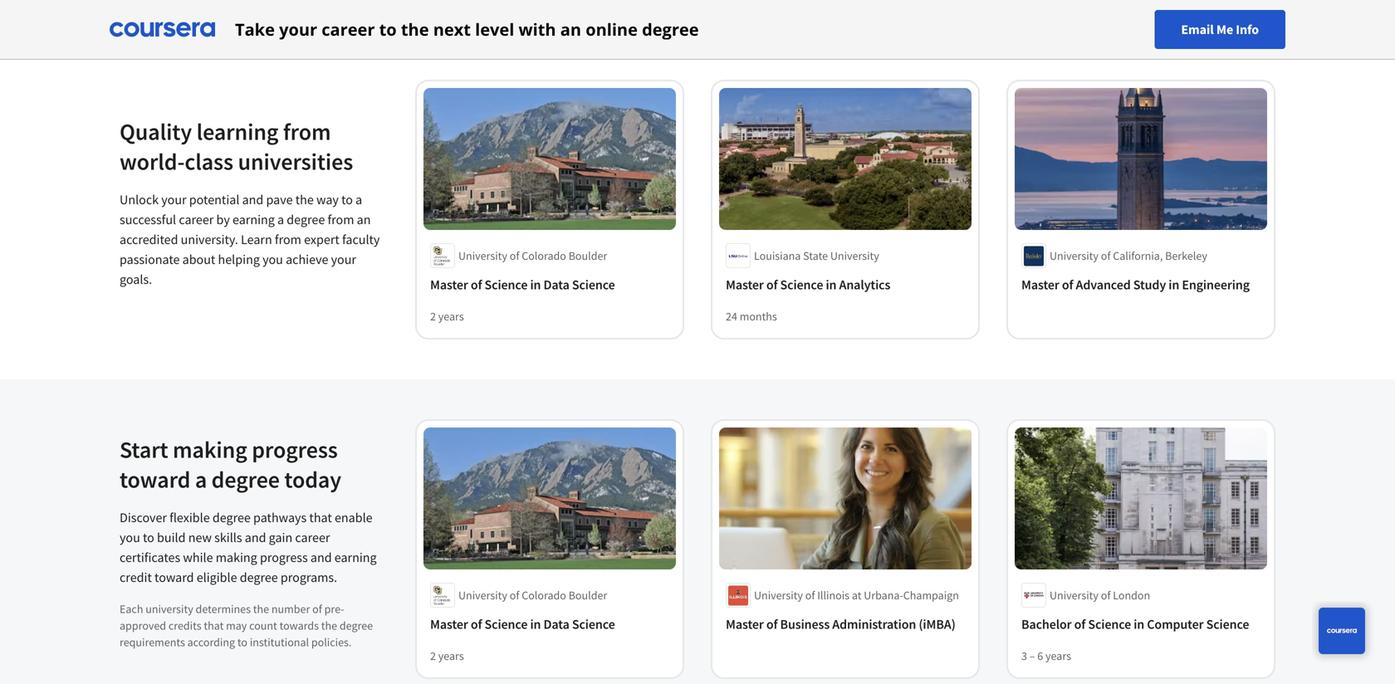 Task type: vqa. For each thing, say whether or not it's contained in the screenshot.
the letters,
no



Task type: describe. For each thing, give the bounding box(es) containing it.
level
[[475, 18, 515, 41]]

computer
[[1148, 616, 1204, 633]]

may
[[226, 619, 247, 634]]

degree right eligible
[[240, 570, 278, 586]]

enable
[[335, 510, 373, 526]]

0 vertical spatial career
[[322, 18, 375, 41]]

coursera image
[[110, 16, 215, 43]]

each university determines the number of pre- approved credits that may count towards the degree requirements according to institutional policies.
[[120, 602, 373, 650]]

earning inside discover flexible degree pathways that enable you to build new skills and gain career certificates while making progress and earning credit toward eligible degree programs.
[[335, 550, 377, 566]]

career inside discover flexible degree pathways that enable you to build new skills and gain career certificates while making progress and earning credit toward eligible degree programs.
[[295, 530, 330, 546]]

24
[[726, 309, 738, 324]]

analytics
[[840, 277, 891, 293]]

email me info
[[1182, 21, 1260, 38]]

achieve
[[286, 251, 329, 268]]

bachelor
[[1022, 616, 1072, 633]]

1 vertical spatial a
[[278, 211, 284, 228]]

administration
[[833, 616, 917, 633]]

each
[[120, 602, 143, 617]]

learning
[[197, 117, 279, 146]]

institutional
[[250, 635, 309, 650]]

degree up the skills
[[213, 510, 251, 526]]

requirements
[[120, 635, 185, 650]]

progress inside start making progress toward a degree today
[[252, 435, 338, 464]]

that inside each university determines the number of pre- approved credits that may count towards the degree requirements according to institutional policies.
[[204, 619, 224, 634]]

towards
[[280, 619, 319, 634]]

faculty
[[342, 231, 380, 248]]

approved
[[120, 619, 166, 634]]

learn
[[241, 231, 272, 248]]

california,
[[1114, 248, 1163, 263]]

pre-
[[325, 602, 344, 617]]

1 2 years from the top
[[430, 309, 464, 324]]

at
[[852, 588, 862, 603]]

london
[[1114, 588, 1151, 603]]

you inside unlock your potential and pave the way to a successful career by earning a degree from an accredited university. learn from expert faculty passionate about helping you achieve your goals.
[[263, 251, 283, 268]]

2 2 from the top
[[430, 649, 436, 664]]

master for 1st master of science in data science link from the bottom
[[430, 616, 468, 633]]

next
[[433, 18, 471, 41]]

email
[[1182, 21, 1215, 38]]

university.
[[181, 231, 238, 248]]

by
[[216, 211, 230, 228]]

advanced
[[1076, 277, 1131, 293]]

master for second master of science in data science link from the bottom
[[430, 277, 468, 293]]

goals.
[[120, 271, 152, 288]]

discover flexible degree pathways that enable you to build new skills and gain career certificates while making progress and earning credit toward eligible degree programs.
[[120, 510, 377, 586]]

3
[[1022, 649, 1028, 664]]

me
[[1217, 21, 1234, 38]]

university of california, berkeley
[[1050, 248, 1208, 263]]

programs.
[[281, 570, 337, 586]]

start
[[120, 435, 168, 464]]

online
[[586, 18, 638, 41]]

your for take
[[279, 18, 317, 41]]

unlock your potential and pave the way to a successful career by earning a degree from an accredited university. learn from expert faculty passionate about helping you achieve your goals.
[[120, 192, 380, 288]]

1 university of colorado boulder from the top
[[459, 248, 608, 263]]

pave
[[266, 192, 293, 208]]

credits
[[169, 619, 202, 634]]

1 vertical spatial from
[[328, 211, 354, 228]]

take
[[235, 18, 275, 41]]

quality
[[120, 117, 192, 146]]

2 master of science in data science link from the top
[[430, 615, 670, 635]]

2 horizontal spatial a
[[356, 192, 362, 208]]

university
[[146, 602, 193, 617]]

2 boulder from the top
[[569, 588, 608, 603]]

state
[[804, 248, 828, 263]]

2 university of colorado boulder from the top
[[459, 588, 608, 603]]

flexible
[[170, 510, 210, 526]]

according
[[187, 635, 235, 650]]

master of science in data science for second master of science in data science link from the bottom
[[430, 277, 615, 293]]

degree inside unlock your potential and pave the way to a successful career by earning a degree from an accredited university. learn from expert faculty passionate about helping you achieve your goals.
[[287, 211, 325, 228]]

champaign
[[904, 588, 960, 603]]

your for unlock
[[161, 192, 187, 208]]

master of science in analytics
[[726, 277, 891, 293]]

take your career to the next level with an online degree
[[235, 18, 699, 41]]

universities
[[238, 147, 353, 176]]

skills
[[214, 530, 242, 546]]

2 vertical spatial from
[[275, 231, 302, 248]]

(imba)
[[919, 616, 956, 633]]

bachelor of science in computer science link
[[1022, 615, 1261, 635]]

louisiana
[[754, 248, 801, 263]]

the up count
[[253, 602, 269, 617]]

a inside start making progress toward a degree today
[[195, 465, 207, 494]]

making inside start making progress toward a degree today
[[173, 435, 247, 464]]

about
[[182, 251, 215, 268]]

university of illinois at urbana-champaign
[[754, 588, 960, 603]]

career inside unlock your potential and pave the way to a successful career by earning a degree from an accredited university. learn from expert faculty passionate about helping you achieve your goals.
[[179, 211, 214, 228]]

master of business administration (imba) link
[[726, 615, 965, 635]]

degree inside each university determines the number of pre- approved credits that may count towards the degree requirements according to institutional policies.
[[340, 619, 373, 634]]

1 data from the top
[[544, 277, 570, 293]]

master of science in data science for 1st master of science in data science link from the bottom
[[430, 616, 615, 633]]

expert
[[304, 231, 340, 248]]

the left next
[[401, 18, 429, 41]]

6
[[1038, 649, 1044, 664]]

credit
[[120, 570, 152, 586]]

24 months
[[726, 309, 778, 324]]

bachelor of science in computer science
[[1022, 616, 1250, 633]]

2 2 years from the top
[[430, 649, 464, 664]]

class
[[185, 147, 233, 176]]

months
[[740, 309, 778, 324]]

pathways
[[253, 510, 307, 526]]

2 vertical spatial and
[[311, 550, 332, 566]]

louisiana state university
[[754, 248, 880, 263]]

to left next
[[379, 18, 397, 41]]



Task type: locate. For each thing, give the bounding box(es) containing it.
the left way
[[296, 192, 314, 208]]

1 2 from the top
[[430, 309, 436, 324]]

today
[[284, 465, 342, 494]]

1 vertical spatial that
[[204, 619, 224, 634]]

and up programs.
[[311, 550, 332, 566]]

0 horizontal spatial earning
[[233, 211, 275, 228]]

potential
[[189, 192, 240, 208]]

data
[[544, 277, 570, 293], [544, 616, 570, 633]]

0 vertical spatial 2
[[430, 309, 436, 324]]

career
[[322, 18, 375, 41], [179, 211, 214, 228], [295, 530, 330, 546]]

master for master of advanced study in engineering link
[[1022, 277, 1060, 293]]

email me info button
[[1155, 10, 1286, 49]]

0 vertical spatial you
[[263, 251, 283, 268]]

2 vertical spatial career
[[295, 530, 330, 546]]

0 vertical spatial boulder
[[569, 248, 608, 263]]

1 master of science in data science link from the top
[[430, 275, 670, 295]]

urbana-
[[864, 588, 904, 603]]

a
[[356, 192, 362, 208], [278, 211, 284, 228], [195, 465, 207, 494]]

master for master of business administration (imba) link
[[726, 616, 764, 633]]

1 vertical spatial boulder
[[569, 588, 608, 603]]

1 vertical spatial and
[[245, 530, 266, 546]]

degree
[[642, 18, 699, 41], [287, 211, 325, 228], [212, 465, 280, 494], [213, 510, 251, 526], [240, 570, 278, 586], [340, 619, 373, 634]]

0 vertical spatial progress
[[252, 435, 338, 464]]

university of london
[[1050, 588, 1151, 603]]

0 vertical spatial your
[[279, 18, 317, 41]]

toward down start
[[120, 465, 191, 494]]

0 vertical spatial 2 years
[[430, 309, 464, 324]]

to inside discover flexible degree pathways that enable you to build new skills and gain career certificates while making progress and earning credit toward eligible degree programs.
[[143, 530, 154, 546]]

toward
[[120, 465, 191, 494], [155, 570, 194, 586]]

1 vertical spatial earning
[[335, 550, 377, 566]]

earning inside unlock your potential and pave the way to a successful career by earning a degree from an accredited university. learn from expert faculty passionate about helping you achieve your goals.
[[233, 211, 275, 228]]

making down the skills
[[216, 550, 257, 566]]

1 horizontal spatial a
[[278, 211, 284, 228]]

2 master of science in data science from the top
[[430, 616, 615, 633]]

that inside discover flexible degree pathways that enable you to build new skills and gain career certificates while making progress and earning credit toward eligible degree programs.
[[309, 510, 332, 526]]

0 horizontal spatial your
[[161, 192, 187, 208]]

an inside unlock your potential and pave the way to a successful career by earning a degree from an accredited university. learn from expert faculty passionate about helping you achieve your goals.
[[357, 211, 371, 228]]

0 vertical spatial making
[[173, 435, 247, 464]]

progress down gain
[[260, 550, 308, 566]]

0 vertical spatial an
[[561, 18, 582, 41]]

1 vertical spatial colorado
[[522, 588, 567, 603]]

1 horizontal spatial your
[[279, 18, 317, 41]]

1 horizontal spatial you
[[263, 251, 283, 268]]

1 vertical spatial 2 years
[[430, 649, 464, 664]]

unlock
[[120, 192, 159, 208]]

certificates
[[120, 550, 180, 566]]

that
[[309, 510, 332, 526], [204, 619, 224, 634]]

master of advanced study in engineering
[[1022, 277, 1250, 293]]

from up achieve at the left top
[[275, 231, 302, 248]]

0 vertical spatial from
[[283, 117, 331, 146]]

the up policies.
[[321, 619, 337, 634]]

to inside each university determines the number of pre- approved credits that may count towards the degree requirements according to institutional policies.
[[238, 635, 248, 650]]

earning
[[233, 211, 275, 228], [335, 550, 377, 566]]

1 vertical spatial toward
[[155, 570, 194, 586]]

helping
[[218, 251, 260, 268]]

degree down pre-
[[340, 619, 373, 634]]

0 vertical spatial that
[[309, 510, 332, 526]]

you down discover
[[120, 530, 140, 546]]

boulder
[[569, 248, 608, 263], [569, 588, 608, 603]]

years
[[438, 309, 464, 324], [438, 649, 464, 664], [1046, 649, 1072, 664]]

the inside unlock your potential and pave the way to a successful career by earning a degree from an accredited university. learn from expert faculty passionate about helping you achieve your goals.
[[296, 192, 314, 208]]

to down may
[[238, 635, 248, 650]]

1 boulder from the top
[[569, 248, 608, 263]]

0 vertical spatial toward
[[120, 465, 191, 494]]

2 years
[[430, 309, 464, 324], [430, 649, 464, 664]]

to right way
[[342, 192, 353, 208]]

world-
[[120, 147, 185, 176]]

an up faculty
[[357, 211, 371, 228]]

master of science in data science link
[[430, 275, 670, 295], [430, 615, 670, 635]]

passionate
[[120, 251, 180, 268]]

your up successful
[[161, 192, 187, 208]]

successful
[[120, 211, 176, 228]]

the
[[401, 18, 429, 41], [296, 192, 314, 208], [253, 602, 269, 617], [321, 619, 337, 634]]

university of colorado boulder
[[459, 248, 608, 263], [459, 588, 608, 603]]

degree inside start making progress toward a degree today
[[212, 465, 280, 494]]

1 horizontal spatial that
[[309, 510, 332, 526]]

business
[[781, 616, 830, 633]]

0 horizontal spatial you
[[120, 530, 140, 546]]

with
[[519, 18, 556, 41]]

2 data from the top
[[544, 616, 570, 633]]

master
[[430, 277, 468, 293], [726, 277, 764, 293], [1022, 277, 1060, 293], [430, 616, 468, 633], [726, 616, 764, 633]]

–
[[1030, 649, 1036, 664]]

to
[[379, 18, 397, 41], [342, 192, 353, 208], [143, 530, 154, 546], [238, 635, 248, 650]]

a right way
[[356, 192, 362, 208]]

1 vertical spatial data
[[544, 616, 570, 633]]

that left enable
[[309, 510, 332, 526]]

that up 'according'
[[204, 619, 224, 634]]

1 vertical spatial master of science in data science link
[[430, 615, 670, 635]]

0 vertical spatial earning
[[233, 211, 275, 228]]

master of business administration (imba)
[[726, 616, 956, 633]]

you down learn
[[263, 251, 283, 268]]

you inside discover flexible degree pathways that enable you to build new skills and gain career certificates while making progress and earning credit toward eligible degree programs.
[[120, 530, 140, 546]]

1 vertical spatial 2
[[430, 649, 436, 664]]

your
[[279, 18, 317, 41], [161, 192, 187, 208], [331, 251, 356, 268]]

0 vertical spatial colorado
[[522, 248, 567, 263]]

colorado
[[522, 248, 567, 263], [522, 588, 567, 603]]

0 vertical spatial and
[[242, 192, 264, 208]]

from down way
[[328, 211, 354, 228]]

of inside each university determines the number of pre- approved credits that may count towards the degree requirements according to institutional policies.
[[312, 602, 322, 617]]

0 horizontal spatial an
[[357, 211, 371, 228]]

progress up today
[[252, 435, 338, 464]]

0 vertical spatial a
[[356, 192, 362, 208]]

science
[[485, 277, 528, 293], [572, 277, 615, 293], [781, 277, 824, 293], [485, 616, 528, 633], [572, 616, 615, 633], [1089, 616, 1132, 633], [1207, 616, 1250, 633]]

making inside discover flexible degree pathways that enable you to build new skills and gain career certificates while making progress and earning credit toward eligible degree programs.
[[216, 550, 257, 566]]

0 vertical spatial data
[[544, 277, 570, 293]]

earning up learn
[[233, 211, 275, 228]]

and inside unlock your potential and pave the way to a successful career by earning a degree from an accredited university. learn from expert faculty passionate about helping you achieve your goals.
[[242, 192, 264, 208]]

degree up expert
[[287, 211, 325, 228]]

1 horizontal spatial earning
[[335, 550, 377, 566]]

count
[[249, 619, 277, 634]]

master of science in analytics link
[[726, 275, 965, 295]]

study
[[1134, 277, 1167, 293]]

from inside quality learning from world-class universities
[[283, 117, 331, 146]]

info
[[1237, 21, 1260, 38]]

1 vertical spatial making
[[216, 550, 257, 566]]

2 horizontal spatial your
[[331, 251, 356, 268]]

determines
[[196, 602, 251, 617]]

your down faculty
[[331, 251, 356, 268]]

from up universities
[[283, 117, 331, 146]]

toward inside start making progress toward a degree today
[[120, 465, 191, 494]]

berkeley
[[1166, 248, 1208, 263]]

1 vertical spatial your
[[161, 192, 187, 208]]

in
[[530, 277, 541, 293], [826, 277, 837, 293], [1169, 277, 1180, 293], [530, 616, 541, 633], [1134, 616, 1145, 633]]

your right 'take'
[[279, 18, 317, 41]]

0 horizontal spatial that
[[204, 619, 224, 634]]

1 vertical spatial career
[[179, 211, 214, 228]]

a up the flexible
[[195, 465, 207, 494]]

making
[[173, 435, 247, 464], [216, 550, 257, 566]]

an right with
[[561, 18, 582, 41]]

master for master of science in analytics link
[[726, 277, 764, 293]]

discover
[[120, 510, 167, 526]]

1 vertical spatial an
[[357, 211, 371, 228]]

toward inside discover flexible degree pathways that enable you to build new skills and gain career certificates while making progress and earning credit toward eligible degree programs.
[[155, 570, 194, 586]]

toward down the while
[[155, 570, 194, 586]]

master of advanced study in engineering link
[[1022, 275, 1261, 295]]

build
[[157, 530, 186, 546]]

1 vertical spatial master of science in data science
[[430, 616, 615, 633]]

gain
[[269, 530, 293, 546]]

0 vertical spatial university of colorado boulder
[[459, 248, 608, 263]]

start making progress toward a degree today
[[120, 435, 342, 494]]

2 vertical spatial your
[[331, 251, 356, 268]]

1 vertical spatial you
[[120, 530, 140, 546]]

progress
[[252, 435, 338, 464], [260, 550, 308, 566]]

2 vertical spatial a
[[195, 465, 207, 494]]

number
[[272, 602, 310, 617]]

engineering
[[1183, 277, 1250, 293]]

2
[[430, 309, 436, 324], [430, 649, 436, 664]]

progress inside discover flexible degree pathways that enable you to build new skills and gain career certificates while making progress and earning credit toward eligible degree programs.
[[260, 550, 308, 566]]

1 master of science in data science from the top
[[430, 277, 615, 293]]

2 colorado from the top
[[522, 588, 567, 603]]

degree right "online"
[[642, 18, 699, 41]]

new
[[188, 530, 212, 546]]

1 colorado from the top
[[522, 248, 567, 263]]

and left 'pave'
[[242, 192, 264, 208]]

a down 'pave'
[[278, 211, 284, 228]]

way
[[317, 192, 339, 208]]

making right start
[[173, 435, 247, 464]]

3 – 6 years
[[1022, 649, 1072, 664]]

0 vertical spatial master of science in data science link
[[430, 275, 670, 295]]

accredited
[[120, 231, 178, 248]]

eligible
[[197, 570, 237, 586]]

to up certificates
[[143, 530, 154, 546]]

1 horizontal spatial an
[[561, 18, 582, 41]]

0 vertical spatial master of science in data science
[[430, 277, 615, 293]]

earning down enable
[[335, 550, 377, 566]]

illinois
[[818, 588, 850, 603]]

1 vertical spatial university of colorado boulder
[[459, 588, 608, 603]]

0 horizontal spatial a
[[195, 465, 207, 494]]

and left gain
[[245, 530, 266, 546]]

policies.
[[311, 635, 352, 650]]

1 vertical spatial progress
[[260, 550, 308, 566]]

to inside unlock your potential and pave the way to a successful career by earning a degree from an accredited university. learn from expert faculty passionate about helping you achieve your goals.
[[342, 192, 353, 208]]

while
[[183, 550, 213, 566]]

degree up 'pathways' in the left of the page
[[212, 465, 280, 494]]



